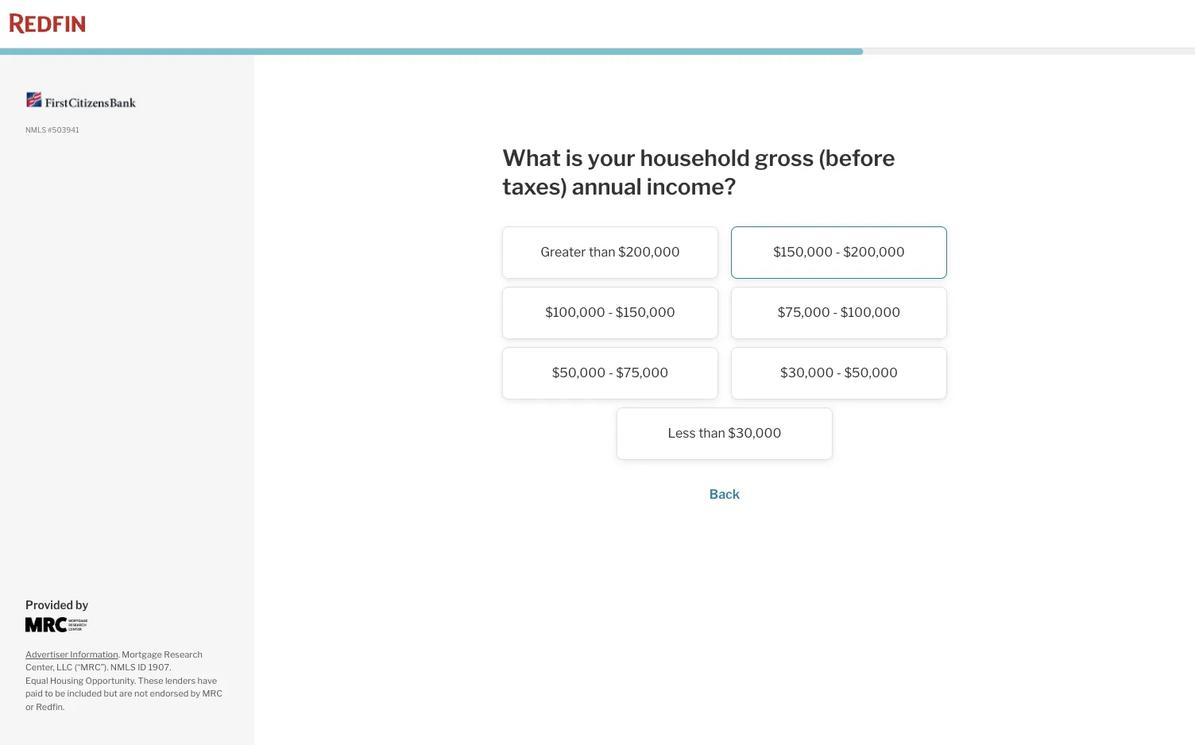 Task type: locate. For each thing, give the bounding box(es) containing it.
nmls
[[25, 126, 46, 134], [110, 662, 136, 673]]

1 vertical spatial $75,000
[[616, 366, 669, 381]]

paid
[[25, 688, 43, 699]]

- up $75,000 - $100,000
[[836, 245, 840, 260]]

0 horizontal spatial $150,000
[[616, 305, 675, 320]]

be
[[55, 688, 65, 699]]

$200,000 up $75,000 - $100,000
[[843, 245, 905, 260]]

equal housing opportunity.
[[25, 675, 136, 686]]

advertiser
[[25, 649, 68, 660]]

0 horizontal spatial than
[[589, 245, 615, 260]]

0 horizontal spatial $200,000
[[618, 245, 680, 260]]

0 horizontal spatial by
[[75, 598, 88, 611]]

$100,000 down $150,000 - $200,000
[[840, 305, 901, 320]]

research
[[164, 649, 202, 660]]

advertiser information button
[[25, 649, 118, 660]]

endorsed
[[150, 688, 189, 699]]

greater than $200,000
[[541, 245, 680, 260]]

2 $200,000 from the left
[[843, 245, 905, 260]]

1 $50,000 from the left
[[552, 366, 606, 381]]

$75,000 down $150,000 - $200,000
[[778, 305, 830, 320]]

1 horizontal spatial $50,000
[[844, 366, 898, 381]]

. mortgage research center, llc ("mrc"). nmls id 1907. equal housing opportunity. these lenders have paid to be included but are not endorsed by mrc or redfin.
[[25, 649, 222, 712]]

gross
[[755, 145, 814, 172]]

back
[[709, 487, 740, 502]]

$75,000
[[778, 305, 830, 320], [616, 366, 669, 381]]

0 vertical spatial $150,000
[[773, 245, 833, 260]]

1 horizontal spatial $150,000
[[773, 245, 833, 260]]

1 vertical spatial by
[[190, 688, 200, 699]]

0 horizontal spatial $75,000
[[616, 366, 669, 381]]

0 horizontal spatial $100,000
[[545, 305, 605, 320]]

$100,000 down greater
[[545, 305, 605, 320]]

id
[[138, 662, 146, 673]]

llc
[[56, 662, 73, 673]]

than right greater
[[589, 245, 615, 260]]

0 vertical spatial than
[[589, 245, 615, 260]]

1 vertical spatial $150,000
[[616, 305, 675, 320]]

1 horizontal spatial $100,000
[[840, 305, 901, 320]]

1 horizontal spatial $200,000
[[843, 245, 905, 260]]

1 horizontal spatial than
[[699, 426, 725, 441]]

household
[[640, 145, 750, 172]]

$75,000 down $100,000 - $150,000
[[616, 366, 669, 381]]

- down $150,000 - $200,000
[[833, 305, 838, 320]]

provided
[[25, 598, 73, 611]]

$50,000 down $75,000 - $100,000
[[844, 366, 898, 381]]

1 horizontal spatial nmls
[[110, 662, 136, 673]]

than
[[589, 245, 615, 260], [699, 426, 725, 441]]

1 $200,000 from the left
[[618, 245, 680, 260]]

these
[[138, 675, 163, 686]]

$200,000
[[618, 245, 680, 260], [843, 245, 905, 260]]

0 horizontal spatial $50,000
[[552, 366, 606, 381]]

by left mrc
[[190, 688, 200, 699]]

to
[[45, 688, 53, 699]]

1 vertical spatial nmls
[[110, 662, 136, 673]]

0 horizontal spatial nmls
[[25, 126, 46, 134]]

- for $50,000
[[608, 366, 613, 381]]

1 horizontal spatial by
[[190, 688, 200, 699]]

annual income?
[[572, 173, 736, 200]]

provided by
[[25, 598, 88, 611]]

by
[[75, 598, 88, 611], [190, 688, 200, 699]]

$30,000 up the back button
[[728, 426, 782, 441]]

#503941
[[48, 126, 79, 134]]

$50,000 down $100,000 - $150,000
[[552, 366, 606, 381]]

1907.
[[148, 662, 171, 673]]

0 vertical spatial nmls
[[25, 126, 46, 134]]

- down $100,000 - $150,000
[[608, 366, 613, 381]]

$30,000
[[780, 366, 834, 381], [728, 426, 782, 441]]

by up mortgage research center image
[[75, 598, 88, 611]]

- for $75,000
[[833, 305, 838, 320]]

- for $30,000
[[837, 366, 841, 381]]

1 vertical spatial than
[[699, 426, 725, 441]]

$50,000
[[552, 366, 606, 381], [844, 366, 898, 381]]

- down $75,000 - $100,000
[[837, 366, 841, 381]]

nmls #503941
[[25, 126, 79, 134]]

nmls down . on the left
[[110, 662, 136, 673]]

1 horizontal spatial $75,000
[[778, 305, 830, 320]]

$150,000 up $75,000 - $100,000
[[773, 245, 833, 260]]

("mrc").
[[74, 662, 108, 673]]

$150,000
[[773, 245, 833, 260], [616, 305, 675, 320]]

mortgage research center image
[[25, 617, 87, 632]]

than right less
[[699, 426, 725, 441]]

$100,000
[[545, 305, 605, 320], [840, 305, 901, 320]]

nmls left #503941
[[25, 126, 46, 134]]

.
[[118, 649, 120, 660]]

$200,000 down annual income?
[[618, 245, 680, 260]]

- up $50,000 - $75,000
[[608, 305, 613, 320]]

$150,000 down greater than $200,000
[[616, 305, 675, 320]]

$100,000 - $150,000
[[545, 305, 675, 320]]

$200,000 for greater than $200,000
[[618, 245, 680, 260]]

0 vertical spatial by
[[75, 598, 88, 611]]

-
[[836, 245, 840, 260], [608, 305, 613, 320], [833, 305, 838, 320], [608, 366, 613, 381], [837, 366, 841, 381]]

$30,000 down $75,000 - $100,000
[[780, 366, 834, 381]]

1 vertical spatial $30,000
[[728, 426, 782, 441]]

$30,000 - $50,000
[[780, 366, 898, 381]]



Task type: vqa. For each thing, say whether or not it's contained in the screenshot.
$150,000 - $200,000
yes



Task type: describe. For each thing, give the bounding box(es) containing it.
mrc
[[202, 688, 222, 699]]

0 vertical spatial $30,000
[[780, 366, 834, 381]]

than for $30,000
[[699, 426, 725, 441]]

center,
[[25, 662, 55, 673]]

what
[[502, 145, 561, 172]]

advertiser information
[[25, 649, 118, 660]]

$50,000 - $75,000
[[552, 366, 669, 381]]

2 $50,000 from the left
[[844, 366, 898, 381]]

less
[[668, 426, 696, 441]]

included
[[67, 688, 102, 699]]

but
[[104, 688, 117, 699]]

0 vertical spatial $75,000
[[778, 305, 830, 320]]

by inside . mortgage research center, llc ("mrc"). nmls id 1907. equal housing opportunity. these lenders have paid to be included but are not endorsed by mrc or redfin.
[[190, 688, 200, 699]]

are
[[119, 688, 132, 699]]

have
[[197, 675, 217, 686]]

back button
[[502, 487, 947, 502]]

less than $30,000
[[668, 426, 782, 441]]

what is your household gross (before taxes) annual income?
[[502, 145, 895, 200]]

than for $200,000
[[589, 245, 615, 260]]

is
[[565, 145, 583, 172]]

$75,000 - $100,000
[[778, 305, 901, 320]]

mortgage
[[122, 649, 162, 660]]

$150,000 - $200,000
[[773, 245, 905, 260]]

$200,000 for $150,000 - $200,000
[[843, 245, 905, 260]]

or redfin.
[[25, 701, 65, 712]]

your
[[588, 145, 635, 172]]

not
[[134, 688, 148, 699]]

what is your household gross (before taxes) annual income? option group
[[496, 227, 953, 468]]

- for $100,000
[[608, 305, 613, 320]]

1 $100,000 from the left
[[545, 305, 605, 320]]

nmls inside . mortgage research center, llc ("mrc"). nmls id 1907. equal housing opportunity. these lenders have paid to be included but are not endorsed by mrc or redfin.
[[110, 662, 136, 673]]

greater
[[541, 245, 586, 260]]

information
[[70, 649, 118, 660]]

(before
[[819, 145, 895, 172]]

lenders
[[165, 675, 196, 686]]

taxes)
[[502, 173, 567, 200]]

- for $150,000
[[836, 245, 840, 260]]

2 $100,000 from the left
[[840, 305, 901, 320]]



